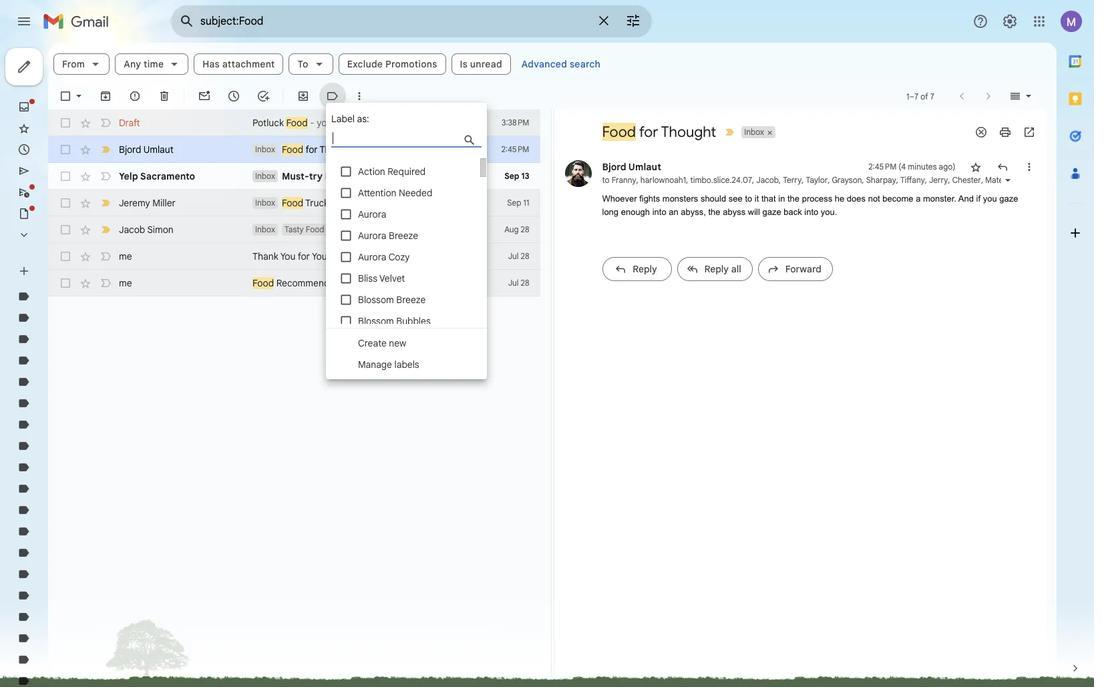 Task type: locate. For each thing, give the bounding box(es) containing it.
0 vertical spatial sep
[[505, 171, 520, 181]]

inbox inside inbox food for thought -
[[255, 144, 275, 154]]

create
[[358, 337, 387, 349]]

3 28 from the top
[[521, 278, 530, 288]]

inbox button
[[742, 126, 766, 138]]

1 horizontal spatial you
[[983, 194, 997, 204]]

0 vertical spatial bjord
[[119, 144, 141, 156]]

gaze down show details icon
[[1000, 194, 1019, 204]]

1 horizontal spatial the
[[709, 207, 721, 217]]

8 , from the left
[[897, 175, 899, 185]]

1 vertical spatial breeze
[[396, 294, 426, 306]]

1 row from the top
[[48, 110, 540, 136]]

bubbles
[[396, 315, 431, 327]]

1 aurora from the top
[[358, 208, 387, 221]]

1 horizontal spatial 2:45 pm
[[869, 162, 897, 172]]

row up the tasty at the top of the page
[[48, 190, 540, 217]]

food up attention
[[360, 170, 381, 182]]

more image
[[353, 90, 366, 103]]

provide some
[[444, 277, 503, 289]]

reply down enough
[[633, 263, 657, 275]]

11 , from the left
[[982, 175, 984, 185]]

1 vertical spatial in
[[779, 194, 785, 204]]

1 horizontal spatial some
[[478, 277, 501, 289]]

1 vertical spatial food
[[432, 197, 451, 209]]

inbox inside inbox food trucks - hey, what's the best food truck? best, jer
[[255, 198, 275, 208]]

1 jul 28 from the top
[[508, 251, 530, 261]]

0 horizontal spatial sacramento
[[140, 170, 195, 182]]

2 horizontal spatial the
[[788, 194, 800, 204]]

3:38 pm
[[502, 118, 530, 128]]

food right best
[[432, 197, 451, 209]]

jacob inside row
[[119, 224, 145, 236]]

gaze down "that" on the right top of the page
[[763, 207, 782, 217]]

breeze for blossom breeze
[[396, 294, 426, 306]]

when
[[399, 224, 424, 236]]

inbox for korean
[[255, 171, 275, 181]]

some right as:
[[371, 117, 394, 129]]

jerry
[[930, 175, 949, 185]]

1 vertical spatial aurora
[[358, 230, 387, 242]]

into down process
[[805, 207, 819, 217]]

a down tiffany
[[916, 194, 921, 204]]

1 vertical spatial bjord
[[602, 161, 627, 173]]

not important switch for and recipes
[[99, 250, 112, 263]]

all inside row
[[335, 117, 344, 129]]

sacramento
[[140, 170, 195, 182], [393, 170, 448, 182]]

gaze
[[1000, 194, 1019, 204], [763, 207, 782, 217]]

thought up 'harlownoah1'
[[661, 123, 716, 141]]

breeze
[[389, 230, 418, 242], [396, 294, 426, 306]]

None checkbox
[[59, 116, 72, 130], [59, 143, 72, 156], [59, 170, 72, 183], [59, 196, 72, 210], [59, 250, 72, 263], [59, 277, 72, 290], [59, 116, 72, 130], [59, 143, 72, 156], [59, 170, 72, 183], [59, 196, 72, 210], [59, 250, 72, 263], [59, 277, 72, 290]]

2:45 pm down 3:38 pm
[[501, 144, 530, 154]]

does
[[847, 194, 866, 204]]

1 vertical spatial umlaut
[[629, 161, 662, 173]]

0 horizontal spatial and
[[357, 251, 373, 263]]

food down hey,
[[331, 224, 353, 236]]

1 horizontal spatial food
[[432, 197, 451, 209]]

try
[[309, 170, 323, 182]]

from button
[[53, 53, 110, 75]]

0 horizontal spatial to
[[541, 224, 550, 236]]

new
[[391, 277, 409, 289]]

aurora up hello
[[358, 208, 387, 221]]

inbox inside the inbox must-try korean food in sacramento
[[255, 171, 275, 181]]

for right 'day'
[[485, 224, 497, 236]]

1 blossom from the top
[[358, 294, 394, 306]]

row down 'trucks' on the left of the page
[[48, 217, 568, 243]]

7 row from the top
[[48, 270, 540, 297]]

good
[[443, 224, 465, 236]]

to left it
[[745, 194, 753, 204]]

0 horizontal spatial into
[[653, 207, 667, 217]]

food down the thank
[[253, 277, 274, 289]]

1 horizontal spatial and
[[495, 251, 512, 263]]

0 horizontal spatial gaze
[[763, 207, 782, 217]]

3 aurora from the top
[[358, 251, 387, 263]]

you right the me.
[[585, 251, 601, 263]]

in inside whoever fights monsters should see to it that in the process he does not become a monster. and if you gaze long enough into an abyss, the abyss will gaze back into you.
[[779, 194, 785, 204]]

1 horizontal spatial reply
[[705, 263, 729, 275]]

0 vertical spatial gaze
[[1000, 194, 1019, 204]]

blossom up create
[[358, 315, 394, 327]]

not important switch
[[99, 250, 112, 263], [99, 277, 112, 290]]

long
[[602, 207, 619, 217]]

is
[[426, 224, 433, 236]]

thought up korean
[[320, 144, 355, 156]]

row containing bjord umlaut
[[48, 136, 540, 163]]

0 vertical spatial 2:45 pm
[[501, 144, 530, 154]]

7 left of
[[915, 91, 919, 101]]

0 vertical spatial to
[[602, 175, 610, 185]]

0 vertical spatial me
[[119, 251, 132, 263]]

sep for sacramento
[[505, 171, 520, 181]]

some right provide at left
[[478, 277, 501, 289]]

breeze up 'cozy'
[[389, 230, 418, 242]]

1 horizontal spatial into
[[805, 207, 819, 217]]

to left get at right top
[[541, 224, 550, 236]]

1 horizontal spatial umlaut
[[629, 161, 662, 173]]

1 horizontal spatial 7
[[931, 91, 935, 101]]

4 row from the top
[[48, 190, 540, 217]]

bjord umlaut up yelp sacramento
[[119, 144, 174, 156]]

bjord umlaut
[[119, 144, 174, 156], [602, 161, 662, 173]]

jul for and recipes
[[508, 251, 519, 261]]

timbo.slice.24.07
[[691, 175, 753, 185]]

create new
[[358, 337, 407, 349]]

the left best
[[394, 197, 408, 209]]

provide
[[444, 277, 475, 289]]

archive image
[[99, 90, 112, 103]]

7 right of
[[931, 91, 935, 101]]

row down inbox food for thought -
[[48, 163, 540, 190]]

- left hey,
[[336, 197, 340, 209]]

with
[[548, 251, 565, 263]]

1 jul from the top
[[508, 251, 519, 261]]

ago)
[[939, 162, 956, 172]]

1 vertical spatial blossom
[[358, 315, 394, 327]]

9 , from the left
[[925, 175, 927, 185]]

the up back
[[788, 194, 800, 204]]

1 horizontal spatial bjord umlaut
[[602, 161, 662, 173]]

0 horizontal spatial 2:45 pm
[[501, 144, 530, 154]]

label as:
[[331, 113, 369, 125]]

food
[[360, 170, 381, 182], [432, 197, 451, 209]]

row up the must-
[[48, 136, 540, 163]]

1 vertical spatial 2:45 pm
[[869, 162, 897, 172]]

28 down everyone
[[521, 251, 530, 261]]

0 horizontal spatial a
[[435, 224, 440, 236]]

aurora cozy
[[358, 251, 410, 263]]

1 horizontal spatial bjord
[[602, 161, 627, 173]]

2 horizontal spatial to
[[745, 194, 753, 204]]

2 vertical spatial 28
[[521, 278, 530, 288]]

delete image
[[158, 90, 171, 103]]

reply all
[[705, 263, 742, 275]]

0 vertical spatial you
[[317, 117, 332, 129]]

0 horizontal spatial jacob
[[119, 224, 145, 236]]

1 vertical spatial you
[[983, 194, 997, 204]]

2 aurora from the top
[[358, 230, 387, 242]]

all left bring
[[335, 117, 344, 129]]

0 vertical spatial aurora
[[358, 208, 387, 221]]

sep left the 13
[[505, 171, 520, 181]]

7
[[915, 91, 919, 101], [931, 91, 935, 101]]

umlaut up 'harlownoah1'
[[629, 161, 662, 173]]

main menu image
[[16, 13, 32, 29]]

1 horizontal spatial in
[[779, 194, 785, 204]]

2:45 pm (4 minutes ago)
[[869, 162, 956, 172]]

2:45 pm inside 2:45 pm (4 minutes ago) cell
[[869, 162, 897, 172]]

manage labels
[[358, 359, 419, 371]]

an
[[669, 207, 679, 217]]

tab list
[[1057, 43, 1095, 640]]

0 vertical spatial jul
[[508, 251, 519, 261]]

breeze down new
[[396, 294, 426, 306]]

jacob right important because you marked it as important. switch
[[119, 224, 145, 236]]

inbox for thought
[[255, 144, 275, 154]]

2:45 pm up sharpay
[[869, 162, 897, 172]]

2 into from the left
[[805, 207, 819, 217]]

2 28 from the top
[[521, 251, 530, 261]]

0 vertical spatial jul 28
[[508, 251, 530, 261]]

1 reply from the left
[[633, 263, 657, 275]]

jul
[[508, 251, 519, 261], [508, 278, 519, 288]]

0 horizontal spatial you
[[280, 251, 296, 263]]

2 not important switch from the top
[[99, 277, 112, 290]]

3 , from the left
[[753, 175, 755, 185]]

7 , from the left
[[862, 175, 864, 185]]

sacramento up needed
[[393, 170, 448, 182]]

what's
[[363, 197, 392, 209]]

a right is
[[435, 224, 440, 236]]

1 vertical spatial jul
[[508, 278, 519, 288]]

mateo
[[986, 175, 1009, 185]]

food for thought
[[602, 123, 716, 141]]

jul 28 down recipes
[[508, 278, 530, 288]]

all
[[335, 117, 344, 129], [732, 263, 742, 275]]

required
[[388, 166, 426, 178]]

0 horizontal spatial thought
[[320, 144, 355, 156]]

0 vertical spatial umlaut
[[143, 144, 174, 156]]

4 , from the left
[[779, 175, 781, 185]]

miller
[[153, 197, 176, 209]]

see
[[729, 194, 743, 204]]

forward link
[[758, 257, 833, 281]]

reply
[[633, 263, 657, 275], [705, 263, 729, 275]]

if
[[977, 194, 981, 204]]

clear search image
[[591, 7, 617, 34]]

0 vertical spatial not important switch
[[99, 250, 112, 263]]

advanced search options image
[[620, 7, 647, 34]]

and left recipes
[[495, 251, 512, 263]]

sacramento up miller in the top of the page
[[140, 170, 195, 182]]

0 vertical spatial a
[[916, 194, 921, 204]]

tiffany
[[901, 175, 925, 185]]

reply down abyss
[[705, 263, 729, 275]]

food
[[286, 117, 308, 129], [602, 123, 636, 141], [282, 144, 303, 156], [282, 197, 303, 209], [331, 224, 353, 236], [306, 225, 324, 235], [333, 251, 355, 263], [253, 277, 274, 289]]

me for and recipes
[[119, 251, 132, 263]]

main content
[[48, 43, 1095, 677]]

aurora up bliss
[[358, 251, 387, 263]]

2 vertical spatial to
[[541, 224, 550, 236]]

2:45 pm for 2:45 pm
[[501, 144, 530, 154]]

28 for and recipes
[[521, 251, 530, 261]]

0 horizontal spatial the
[[394, 197, 408, 209]]

bjord umlaut up franny
[[602, 161, 662, 173]]

row containing jacob simon
[[48, 217, 568, 243]]

0 horizontal spatial bjord
[[119, 144, 141, 156]]

2:45 pm for 2:45 pm (4 minutes ago)
[[869, 162, 897, 172]]

1 horizontal spatial you
[[585, 251, 601, 263]]

not
[[868, 194, 881, 204]]

navigation
[[0, 43, 160, 688]]

should
[[701, 194, 727, 204]]

0 horizontal spatial 7
[[915, 91, 919, 101]]

2 reply from the left
[[705, 263, 729, 275]]

1 horizontal spatial sacramento
[[393, 170, 448, 182]]

0 horizontal spatial some
[[371, 117, 394, 129]]

sep left 11
[[507, 198, 522, 208]]

all down abyss
[[732, 263, 742, 275]]

jul 28 for and recipes
[[508, 251, 530, 261]]

0 horizontal spatial all
[[335, 117, 344, 129]]

any time
[[124, 58, 164, 70]]

1 not important switch from the top
[[99, 250, 112, 263]]

inbox must-try korean food in sacramento
[[255, 170, 448, 182]]

is unread
[[460, 58, 502, 70]]

1 vertical spatial thought
[[320, 144, 355, 156]]

day
[[467, 224, 483, 236]]

jul for food recommendations around new york?
[[508, 278, 519, 288]]

0 horizontal spatial reply
[[633, 263, 657, 275]]

28
[[521, 225, 530, 235], [521, 251, 530, 261], [521, 278, 530, 288]]

2 jul 28 from the top
[[508, 278, 530, 288]]

recommendations
[[276, 277, 355, 289]]

2 jul from the top
[[508, 278, 519, 288]]

the down should
[[709, 207, 721, 217]]

you
[[280, 251, 296, 263], [585, 251, 601, 263]]

me
[[119, 251, 132, 263], [119, 277, 132, 289]]

0 vertical spatial blossom
[[358, 294, 394, 306]]

1 vertical spatial not important switch
[[99, 277, 112, 290]]

bjord up franny
[[602, 161, 627, 173]]

breeze for aurora breeze
[[389, 230, 418, 242]]

you inside whoever fights monsters should see to it that in the process he does not become a monster. and if you gaze long enough into an abyss, the abyss will gaze back into you.
[[983, 194, 997, 204]]

food - hello all, when is a good day for everyone to get
[[331, 224, 568, 236]]

row down 'move to inbox' image
[[48, 110, 540, 136]]

0 vertical spatial some
[[371, 117, 394, 129]]

bjord
[[119, 144, 141, 156], [602, 161, 627, 173]]

1 vertical spatial some
[[478, 277, 501, 289]]

umlaut up yelp sacramento
[[143, 144, 174, 156]]

1 horizontal spatial all
[[732, 263, 742, 275]]

attention
[[358, 187, 397, 199]]

hey,
[[342, 197, 361, 209]]

row down your
[[48, 270, 540, 297]]

blossom down the around
[[358, 294, 394, 306]]

28 right aug
[[521, 225, 530, 235]]

bjord down draft
[[119, 144, 141, 156]]

0 horizontal spatial food
[[360, 170, 381, 182]]

0 vertical spatial bjord umlaut
[[119, 144, 174, 156]]

you right if on the right top of the page
[[983, 194, 997, 204]]

a inside whoever fights monsters should see to it that in the process he does not become a monster. and if you gaze long enough into an abyss, the abyss will gaze back into you.
[[916, 194, 921, 204]]

recipes
[[376, 251, 409, 263]]

a
[[916, 194, 921, 204], [435, 224, 440, 236]]

reply for reply all
[[705, 263, 729, 275]]

row up recommendations
[[48, 243, 603, 270]]

to left franny
[[602, 175, 610, 185]]

28 down recipes
[[521, 278, 530, 288]]

important because you marked it as important. switch
[[99, 223, 112, 237]]

food down 'move to inbox' image
[[286, 117, 308, 129]]

row
[[48, 110, 540, 136], [48, 136, 540, 163], [48, 163, 540, 190], [48, 190, 540, 217], [48, 217, 568, 243], [48, 243, 603, 270], [48, 270, 540, 297]]

draft
[[119, 117, 140, 129]]

into
[[653, 207, 667, 217], [805, 207, 819, 217]]

1 vertical spatial to
[[745, 194, 753, 204]]

sep for miller
[[507, 198, 522, 208]]

fights
[[640, 194, 660, 204]]

jul down aug
[[508, 251, 519, 261]]

thought
[[661, 123, 716, 141], [320, 144, 355, 156]]

you down the labels image
[[317, 117, 332, 129]]

jul down recipes
[[508, 278, 519, 288]]

1 28 from the top
[[521, 225, 530, 235]]

5 row from the top
[[48, 217, 568, 243]]

0 vertical spatial food
[[360, 170, 381, 182]]

(4
[[899, 162, 906, 172]]

any time button
[[115, 53, 189, 75]]

inbox inside button
[[745, 127, 765, 137]]

1 me from the top
[[119, 251, 132, 263]]

must-
[[282, 170, 309, 182]]

0 vertical spatial in
[[383, 170, 391, 182]]

1 vertical spatial jacob
[[119, 224, 145, 236]]

1 vertical spatial 28
[[521, 251, 530, 261]]

11
[[524, 198, 530, 208]]

in right "that" on the right top of the page
[[779, 194, 785, 204]]

1 vertical spatial sep
[[507, 198, 522, 208]]

0 vertical spatial all
[[335, 117, 344, 129]]

to
[[602, 175, 610, 185], [745, 194, 753, 204], [541, 224, 550, 236]]

aurora up aurora cozy
[[358, 230, 387, 242]]

0 vertical spatial 28
[[521, 225, 530, 235]]

0 vertical spatial jacob
[[757, 175, 779, 185]]

0 vertical spatial breeze
[[389, 230, 418, 242]]

you right the thank
[[280, 251, 296, 263]]

1 vertical spatial jul 28
[[508, 278, 530, 288]]

inbox food for thought -
[[255, 144, 364, 156]]

in up attention needed
[[383, 170, 391, 182]]

abyss
[[723, 207, 746, 217]]

1 vertical spatial me
[[119, 277, 132, 289]]

2 row from the top
[[48, 136, 540, 163]]

0 horizontal spatial you
[[317, 117, 332, 129]]

None search field
[[171, 5, 652, 37]]

around
[[357, 277, 389, 289]]

2 vertical spatial aurora
[[358, 251, 387, 263]]

and up bliss
[[357, 251, 373, 263]]

1 horizontal spatial a
[[916, 194, 921, 204]]

3 row from the top
[[48, 163, 540, 190]]

jul 28
[[508, 251, 530, 261], [508, 278, 530, 288]]

velvet
[[380, 273, 405, 285]]

0 vertical spatial thought
[[661, 123, 716, 141]]

28 for food recommendations around new york?
[[521, 278, 530, 288]]

jul 28 down everyone
[[508, 251, 530, 261]]

1 – 7 of 7
[[907, 91, 935, 101]]

2 blossom from the top
[[358, 315, 394, 327]]

jacob up "that" on the right top of the page
[[757, 175, 779, 185]]

None checkbox
[[59, 90, 72, 103], [59, 223, 72, 237], [59, 90, 72, 103], [59, 223, 72, 237]]

food up the must-
[[282, 144, 303, 156]]

into left the an
[[653, 207, 667, 217]]

2 me from the top
[[119, 277, 132, 289]]

1 horizontal spatial to
[[602, 175, 610, 185]]

bjord inside row
[[119, 144, 141, 156]]

support image
[[973, 13, 989, 29]]



Task type: describe. For each thing, give the bounding box(es) containing it.
- down when
[[409, 251, 418, 263]]

advanced search button
[[516, 52, 606, 76]]

food right the tasty at the top of the page
[[306, 225, 324, 235]]

that
[[762, 194, 776, 204]]

0 horizontal spatial umlaut
[[143, 144, 174, 156]]

inbox food trucks - hey, what's the best food truck? best, jer
[[255, 197, 520, 209]]

1 vertical spatial gaze
[[763, 207, 782, 217]]

snooze image
[[227, 90, 241, 103]]

food up the tasty at the top of the page
[[282, 197, 303, 209]]

franny
[[612, 175, 637, 185]]

5 , from the left
[[802, 175, 804, 185]]

2 7 from the left
[[931, 91, 935, 101]]

1 7 from the left
[[915, 91, 919, 101]]

blossom for blossom breeze
[[358, 294, 394, 306]]

row containing yelp sacramento
[[48, 163, 540, 190]]

1 sacramento from the left
[[140, 170, 195, 182]]

food up franny
[[602, 123, 636, 141]]

everyone
[[500, 224, 539, 236]]

report spam image
[[128, 90, 142, 103]]

you.
[[821, 207, 838, 217]]

me.
[[568, 251, 583, 263]]

6 , from the left
[[828, 175, 830, 185]]

become
[[883, 194, 914, 204]]

enough
[[621, 207, 650, 217]]

get
[[552, 224, 566, 236]]

bring
[[347, 117, 369, 129]]

potluck food - you all bring some
[[253, 117, 396, 129]]

jer
[[506, 197, 520, 209]]

time
[[144, 58, 164, 70]]

me for food recommendations around new york?
[[119, 277, 132, 289]]

gmail image
[[43, 8, 116, 35]]

2 and from the left
[[495, 251, 512, 263]]

- up inbox food for thought -
[[310, 117, 315, 129]]

advanced search
[[522, 58, 601, 70]]

the inside row
[[394, 197, 408, 209]]

13 , from the left
[[1072, 175, 1076, 185]]

attachment
[[222, 58, 275, 70]]

all,
[[385, 224, 397, 236]]

advanced
[[522, 58, 567, 70]]

1 and from the left
[[357, 251, 373, 263]]

thank you for your food and recipes
[[253, 251, 409, 263]]

back
[[784, 207, 802, 217]]

1 horizontal spatial thought
[[661, 123, 716, 141]]

chester
[[953, 175, 982, 185]]

korean
[[325, 170, 357, 182]]

and
[[959, 194, 974, 204]]

1 horizontal spatial gaze
[[1000, 194, 1019, 204]]

for up try
[[306, 144, 318, 156]]

grayson
[[832, 175, 862, 185]]

exclude
[[347, 58, 383, 70]]

1 you from the left
[[280, 251, 296, 263]]

- up action
[[358, 144, 362, 156]]

1 horizontal spatial jacob
[[757, 175, 779, 185]]

inbox for -
[[255, 198, 275, 208]]

for up 'harlownoah1'
[[639, 123, 659, 141]]

truck?
[[454, 197, 481, 209]]

recipes
[[514, 251, 545, 263]]

from
[[62, 58, 85, 70]]

food right your
[[333, 251, 355, 263]]

6 row from the top
[[48, 243, 603, 270]]

not starred image
[[969, 160, 983, 174]]

row containing jeremy miller
[[48, 190, 540, 217]]

jul 28 for food recommendations around new york?
[[508, 278, 530, 288]]

sharpay
[[866, 175, 897, 185]]

bliss velvet
[[358, 273, 405, 285]]

aurora for aurora cozy
[[358, 251, 387, 263]]

your
[[312, 251, 331, 263]]

2 , from the left
[[686, 175, 689, 185]]

aurora for aurora breeze
[[358, 230, 387, 242]]

0 horizontal spatial bjord umlaut
[[119, 144, 174, 156]]

needed
[[399, 187, 433, 199]]

add to tasks image
[[257, 90, 270, 103]]

row containing draft
[[48, 110, 540, 136]]

potluck
[[253, 117, 284, 129]]

thought inside row
[[320, 144, 355, 156]]

1 vertical spatial all
[[732, 263, 742, 275]]

exclude promotions button
[[339, 53, 446, 75]]

new
[[389, 337, 407, 349]]

12 , from the left
[[1009, 175, 1011, 185]]

taylor
[[806, 175, 828, 185]]

terry
[[783, 175, 802, 185]]

best
[[411, 197, 429, 209]]

will
[[748, 207, 760, 217]]

reply for reply
[[633, 263, 657, 275]]

Not starred checkbox
[[969, 160, 983, 174]]

settings image
[[1002, 13, 1018, 29]]

aurora breeze
[[358, 230, 418, 242]]

move to inbox image
[[297, 90, 310, 103]]

abyss,
[[681, 207, 706, 217]]

simon
[[147, 224, 174, 236]]

aug
[[505, 225, 519, 235]]

1 into from the left
[[653, 207, 667, 217]]

to franny , harlownoah1 , timbo.slice.24.07 , jacob , terry , taylor , grayson , sharpay , tiffany , jerry , chester , mateo ,
[[602, 175, 1013, 185]]

not important switch for food recommendations around new york?
[[99, 277, 112, 290]]

sep 13
[[505, 171, 530, 181]]

of
[[921, 91, 929, 101]]

tasty food
[[285, 225, 324, 235]]

sep 11
[[507, 198, 530, 208]]

unread
[[470, 58, 502, 70]]

cozy
[[389, 251, 410, 263]]

and recipes with me. you
[[493, 251, 603, 263]]

Label-as menu open text field
[[331, 131, 507, 148]]

forward
[[786, 263, 822, 275]]

aug 28
[[505, 225, 530, 235]]

yelp
[[119, 170, 138, 182]]

Search mail text field
[[200, 15, 588, 28]]

for left your
[[298, 251, 310, 263]]

minutes
[[908, 162, 937, 172]]

labels image
[[326, 90, 339, 103]]

harlownoah1
[[641, 175, 686, 185]]

jacob simon
[[119, 224, 174, 236]]

13
[[522, 171, 530, 181]]

0 horizontal spatial in
[[383, 170, 391, 182]]

to inside row
[[541, 224, 550, 236]]

as:
[[357, 113, 369, 125]]

10 , from the left
[[949, 175, 951, 185]]

action required
[[358, 166, 426, 178]]

any
[[124, 58, 141, 70]]

trucks
[[305, 197, 333, 209]]

labels
[[395, 359, 419, 371]]

1 vertical spatial a
[[435, 224, 440, 236]]

toggle split pane mode image
[[1009, 90, 1022, 103]]

search
[[570, 58, 601, 70]]

blossom for blossom bubbles
[[358, 315, 394, 327]]

2 sacramento from the left
[[393, 170, 448, 182]]

whoever
[[602, 194, 637, 204]]

has attachment button
[[194, 53, 284, 75]]

reply link
[[602, 257, 672, 281]]

2:45 pm (4 minutes ago) cell
[[869, 160, 956, 174]]

jeremy
[[119, 197, 150, 209]]

jeremy miller
[[119, 197, 176, 209]]

monster.
[[924, 194, 957, 204]]

- left hello
[[355, 224, 359, 236]]

to
[[298, 58, 309, 70]]

main content containing food
[[48, 43, 1095, 677]]

process
[[802, 194, 833, 204]]

york?
[[411, 277, 435, 289]]

show details image
[[1004, 176, 1012, 184]]

monsters
[[663, 194, 698, 204]]

to inside whoever fights monsters should see to it that in the process he does not become a monster. and if you gaze long enough into an abyss, the abyss will gaze back into you.
[[745, 194, 753, 204]]

aurora for aurora
[[358, 208, 387, 221]]

search mail image
[[175, 9, 199, 33]]

1 vertical spatial bjord umlaut
[[602, 161, 662, 173]]

1
[[907, 91, 910, 101]]

2 you from the left
[[585, 251, 601, 263]]

1 , from the left
[[637, 175, 639, 185]]



Task type: vqa. For each thing, say whether or not it's contained in the screenshot.
'Fam!'
no



